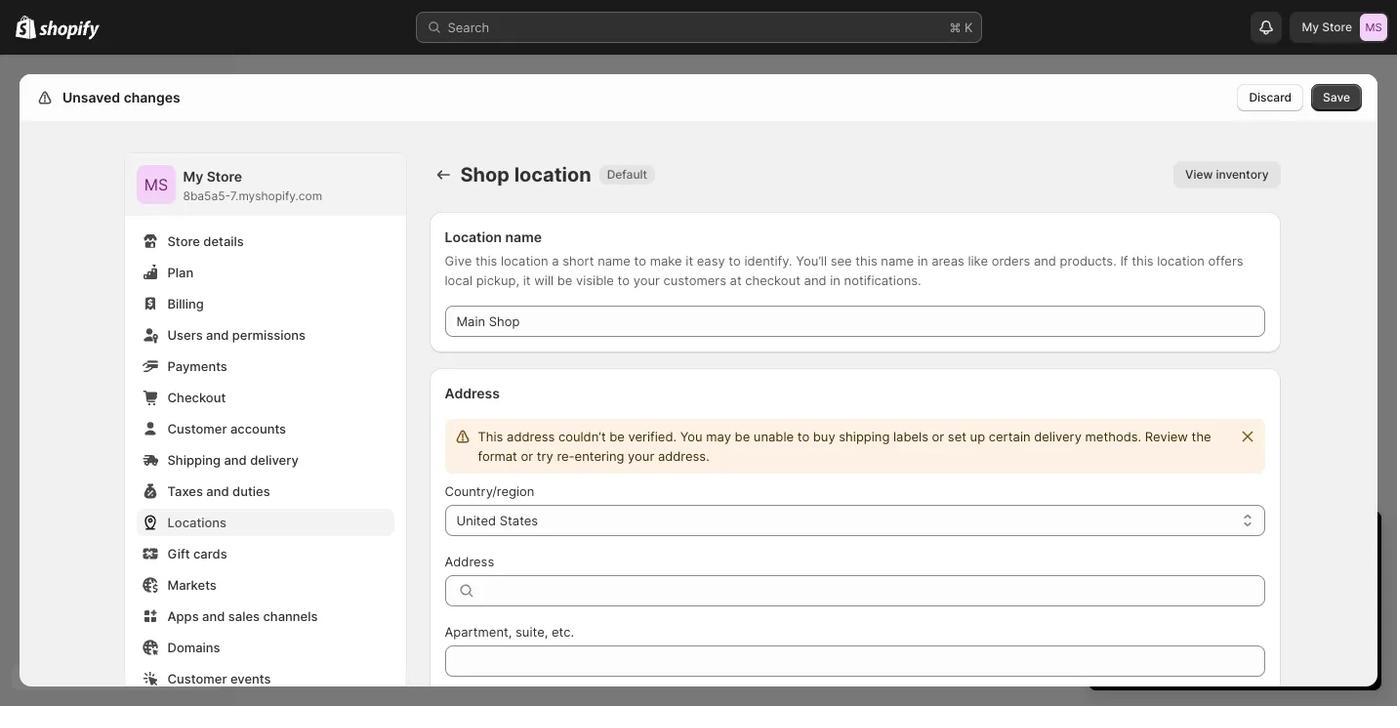 Task type: locate. For each thing, give the bounding box(es) containing it.
trial inside select a plan to extend your shopify trial for just $1/month for your first 3 months.
[[1329, 595, 1351, 610]]

view inventory link
[[1174, 161, 1281, 188]]

plan up $1/month
[[1160, 595, 1186, 610]]

select down select a plan to extend your shopify trial for just $1/month for your first 3 months.
[[1199, 649, 1235, 664]]

shop location
[[460, 163, 591, 187]]

0 vertical spatial a
[[552, 253, 559, 269]]

taxes
[[167, 483, 203, 499]]

1 horizontal spatial select
[[1199, 649, 1235, 664]]

sales
[[228, 608, 260, 624]]

for left just at bottom
[[1108, 614, 1125, 630]]

months.
[[1303, 614, 1352, 630]]

your down verified.
[[628, 448, 655, 464]]

delivery up taxes and duties link at left bottom
[[250, 452, 299, 468]]

1 vertical spatial store
[[207, 168, 242, 185]]

store left my store image
[[1322, 20, 1352, 34]]

a up will at the left top
[[552, 253, 559, 269]]

plan
[[1160, 595, 1186, 610], [1247, 649, 1271, 664]]

gift cards link
[[136, 540, 394, 567]]

1 horizontal spatial shopify image
[[39, 20, 100, 40]]

be up "entering"
[[610, 429, 625, 444]]

shop settings menu element
[[125, 153, 406, 706]]

2 horizontal spatial trial
[[1329, 595, 1351, 610]]

be right will at the left top
[[557, 272, 573, 288]]

1 horizontal spatial for
[[1214, 614, 1231, 630]]

name
[[505, 229, 542, 245], [598, 253, 631, 269], [881, 253, 914, 269]]

delivery inside shop settings menu element
[[250, 452, 299, 468]]

0 horizontal spatial name
[[505, 229, 542, 245]]

it up customers
[[686, 253, 693, 269]]

to up $1/month
[[1189, 595, 1201, 610]]

0 vertical spatial it
[[686, 253, 693, 269]]

1 horizontal spatial delivery
[[1034, 429, 1082, 444]]

shop
[[460, 163, 510, 187]]

ms button
[[136, 165, 175, 204]]

2 horizontal spatial store
[[1322, 20, 1352, 34]]

in right left
[[1198, 528, 1214, 552]]

select up just at bottom
[[1108, 595, 1146, 610]]

2 vertical spatial in
[[1198, 528, 1214, 552]]

a inside select a plan to extend your shopify trial for just $1/month for your first 3 months.
[[1150, 595, 1157, 610]]

settings
[[59, 89, 114, 105]]

plan inside select a plan to extend your shopify trial for just $1/month for your first 3 months.
[[1160, 595, 1186, 610]]

address.
[[658, 448, 710, 464]]

plan down first
[[1247, 649, 1271, 664]]

1 vertical spatial select
[[1199, 649, 1235, 664]]

to left buy
[[798, 429, 810, 444]]

trial right your
[[1139, 563, 1162, 579]]

1 vertical spatial trial
[[1139, 563, 1162, 579]]

1 horizontal spatial a
[[1150, 595, 1157, 610]]

left
[[1162, 528, 1192, 552]]

1 horizontal spatial or
[[932, 429, 944, 444]]

store details link
[[136, 228, 394, 255]]

1 address from the top
[[445, 385, 500, 401]]

store
[[1322, 20, 1352, 34], [207, 168, 242, 185], [167, 233, 200, 249]]

0 horizontal spatial for
[[1108, 614, 1125, 630]]

location up will at the left top
[[501, 253, 548, 269]]

0 vertical spatial trial
[[1265, 528, 1300, 552]]

this right if
[[1132, 253, 1154, 269]]

0 vertical spatial delivery
[[1034, 429, 1082, 444]]

trial
[[1265, 528, 1300, 552], [1139, 563, 1162, 579], [1329, 595, 1351, 610]]

apartment, suite, etc.
[[445, 624, 574, 640]]

for down extend
[[1214, 614, 1231, 630]]

1 vertical spatial a
[[1150, 595, 1157, 610]]

apps and sales channels
[[167, 608, 318, 624]]

1 vertical spatial plan
[[1247, 649, 1271, 664]]

my store image
[[1360, 14, 1388, 41]]

store for my store 8ba5a5-7.myshopify.com
[[207, 168, 242, 185]]

my
[[1302, 20, 1319, 34], [183, 168, 203, 185]]

1 horizontal spatial store
[[207, 168, 242, 185]]

couldn't
[[559, 429, 606, 444]]

your trial ends on october 28
[[1108, 563, 1287, 579]]

this
[[475, 253, 497, 269], [856, 253, 878, 269], [1132, 253, 1154, 269]]

and right 'apps'
[[202, 608, 225, 624]]

dialog
[[1386, 74, 1397, 686]]

and right users
[[206, 327, 229, 343]]

cards
[[193, 546, 227, 561]]

your down make
[[633, 272, 660, 288]]

to right visible
[[618, 272, 630, 288]]

users and permissions link
[[136, 321, 394, 349]]

k
[[965, 20, 973, 35]]

0 vertical spatial my
[[1302, 20, 1319, 34]]

or left set
[[932, 429, 944, 444]]

users
[[167, 327, 203, 343]]

0 horizontal spatial in
[[830, 272, 841, 288]]

name up visible
[[598, 253, 631, 269]]

a up just at bottom
[[1150, 595, 1157, 610]]

0 horizontal spatial store
[[167, 233, 200, 249]]

your up the october
[[1219, 528, 1260, 552]]

name up will at the left top
[[505, 229, 542, 245]]

store inside my store 8ba5a5-7.myshopify.com
[[207, 168, 242, 185]]

customer down domains in the left bottom of the page
[[167, 671, 227, 686]]

format
[[478, 448, 517, 464]]

your left first
[[1234, 614, 1261, 630]]

in left areas
[[918, 253, 928, 269]]

plan for select a plan to extend your shopify trial for just $1/month for your first 3 months.
[[1160, 595, 1186, 610]]

locations
[[167, 515, 227, 530]]

my inside my store 8ba5a5-7.myshopify.com
[[183, 168, 203, 185]]

discard button
[[1238, 84, 1304, 111]]

events
[[230, 671, 271, 686]]

0 vertical spatial store
[[1322, 20, 1352, 34]]

2 horizontal spatial this
[[1132, 253, 1154, 269]]

be
[[557, 272, 573, 288], [610, 429, 625, 444], [735, 429, 750, 444]]

$1/month
[[1154, 614, 1211, 630]]

location
[[514, 163, 591, 187], [501, 253, 548, 269], [1157, 253, 1205, 269]]

customer down checkout
[[167, 421, 227, 436]]

1 horizontal spatial name
[[598, 253, 631, 269]]

it left will at the left top
[[523, 272, 531, 288]]

2 vertical spatial a
[[1238, 649, 1244, 664]]

plan link
[[136, 259, 394, 286]]

plan
[[167, 265, 194, 280]]

0 vertical spatial customer
[[167, 421, 227, 436]]

trial up '28'
[[1265, 528, 1300, 552]]

apps
[[167, 608, 199, 624]]

store up plan
[[167, 233, 200, 249]]

address up this
[[445, 385, 500, 401]]

ends
[[1165, 563, 1194, 579]]

your up first
[[1250, 595, 1276, 610]]

a for select a plan
[[1238, 649, 1244, 664]]

and right orders
[[1034, 253, 1057, 269]]

0 horizontal spatial select
[[1108, 595, 1146, 610]]

a down select a plan to extend your shopify trial for just $1/month for your first 3 months.
[[1238, 649, 1244, 664]]

0 horizontal spatial a
[[552, 253, 559, 269]]

unable
[[754, 429, 794, 444]]

store up '8ba5a5-'
[[207, 168, 242, 185]]

customer for customer accounts
[[167, 421, 227, 436]]

be inside location name give this location a short name to make it easy to identify. you'll see this name in areas like orders and products. if this location offers local pickup, it will be visible to your customers at checkout and in notifications.
[[557, 272, 573, 288]]

my up '8ba5a5-'
[[183, 168, 203, 185]]

and for permissions
[[206, 327, 229, 343]]

1 vertical spatial in
[[830, 272, 841, 288]]

1 vertical spatial customer
[[167, 671, 227, 686]]

shopify
[[1280, 595, 1325, 610]]

visible
[[576, 272, 614, 288]]

0 horizontal spatial or
[[521, 448, 533, 464]]

or left try
[[521, 448, 533, 464]]

1 vertical spatial address
[[445, 554, 494, 569]]

in down see
[[830, 272, 841, 288]]

unsaved
[[62, 89, 120, 105]]

0 horizontal spatial it
[[523, 272, 531, 288]]

address down 'united'
[[445, 554, 494, 569]]

and for duties
[[206, 483, 229, 499]]

a
[[552, 253, 559, 269], [1150, 595, 1157, 610], [1238, 649, 1244, 664]]

0 horizontal spatial plan
[[1160, 595, 1186, 610]]

changes
[[124, 89, 180, 105]]

be right may
[[735, 429, 750, 444]]

3 this from the left
[[1132, 253, 1154, 269]]

0 horizontal spatial my
[[183, 168, 203, 185]]

your
[[633, 272, 660, 288], [628, 448, 655, 464], [1219, 528, 1260, 552], [1250, 595, 1276, 610], [1234, 614, 1261, 630]]

customer accounts
[[167, 421, 286, 436]]

this right see
[[856, 253, 878, 269]]

1 horizontal spatial in
[[918, 253, 928, 269]]

to left make
[[634, 253, 646, 269]]

1 vertical spatial or
[[521, 448, 533, 464]]

pickup,
[[476, 272, 520, 288]]

at
[[730, 272, 742, 288]]

short
[[563, 253, 594, 269]]

1 horizontal spatial plan
[[1247, 649, 1271, 664]]

this
[[478, 429, 503, 444]]

my store image
[[136, 165, 175, 204]]

united
[[457, 513, 496, 528]]

domains
[[167, 640, 220, 655]]

view inventory
[[1186, 167, 1269, 182]]

taxes and duties
[[167, 483, 270, 499]]

select for select a plan to extend your shopify trial for just $1/month for your first 3 months.
[[1108, 595, 1146, 610]]

select
[[1108, 595, 1146, 610], [1199, 649, 1235, 664]]

0 vertical spatial address
[[445, 385, 500, 401]]

up
[[970, 429, 985, 444]]

for
[[1108, 614, 1125, 630], [1214, 614, 1231, 630]]

and down customer accounts
[[224, 452, 247, 468]]

etc.
[[552, 624, 574, 640]]

this up pickup,
[[475, 253, 497, 269]]

1 this from the left
[[475, 253, 497, 269]]

1 vertical spatial my
[[183, 168, 203, 185]]

in inside 1 day left in your trial dropdown button
[[1198, 528, 1214, 552]]

see
[[831, 253, 852, 269]]

location
[[445, 229, 502, 245]]

this address couldn't be verified. you may be unable to buy shipping labels or set up certain delivery methods. review the format or try re-entering your address.
[[478, 429, 1212, 464]]

0 horizontal spatial delivery
[[250, 452, 299, 468]]

1 horizontal spatial this
[[856, 253, 878, 269]]

name up 'notifications.'
[[881, 253, 914, 269]]

0 vertical spatial select
[[1108, 595, 1146, 610]]

2 this from the left
[[856, 253, 878, 269]]

2 horizontal spatial in
[[1198, 528, 1214, 552]]

2 vertical spatial trial
[[1329, 595, 1351, 610]]

discard
[[1249, 90, 1292, 104]]

trial up months.
[[1329, 595, 1351, 610]]

1 customer from the top
[[167, 421, 227, 436]]

delivery right certain
[[1034, 429, 1082, 444]]

0 horizontal spatial this
[[475, 253, 497, 269]]

2 for from the left
[[1214, 614, 1231, 630]]

my left my store image
[[1302, 20, 1319, 34]]

billing link
[[136, 290, 394, 317]]

0 horizontal spatial be
[[557, 272, 573, 288]]

0 vertical spatial or
[[932, 429, 944, 444]]

0 vertical spatial plan
[[1160, 595, 1186, 610]]

address
[[445, 385, 500, 401], [445, 554, 494, 569]]

apartment,
[[445, 624, 512, 640]]

shopify image
[[16, 15, 36, 39], [39, 20, 100, 40]]

1 vertical spatial delivery
[[250, 452, 299, 468]]

my store 8ba5a5-7.myshopify.com
[[183, 168, 322, 203]]

accounts
[[230, 421, 286, 436]]

2 horizontal spatial a
[[1238, 649, 1244, 664]]

1 horizontal spatial trial
[[1265, 528, 1300, 552]]

give
[[445, 253, 472, 269]]

select inside select a plan to extend your shopify trial for just $1/month for your first 3 months.
[[1108, 595, 1146, 610]]

checkout link
[[136, 384, 394, 411]]

select a plan to extend your shopify trial for just $1/month for your first 3 months.
[[1108, 595, 1352, 630]]

2 customer from the top
[[167, 671, 227, 686]]

and for sales
[[202, 608, 225, 624]]

unsaved changes
[[62, 89, 180, 105]]

areas
[[932, 253, 965, 269]]

1 horizontal spatial my
[[1302, 20, 1319, 34]]

and right taxes
[[206, 483, 229, 499]]



Task type: vqa. For each thing, say whether or not it's contained in the screenshot.
TOP related to Top staff
no



Task type: describe. For each thing, give the bounding box(es) containing it.
1 for from the left
[[1108, 614, 1125, 630]]

a for select a plan to extend your shopify trial for just $1/month for your first 3 months.
[[1150, 595, 1157, 610]]

channels
[[263, 608, 318, 624]]

first
[[1264, 614, 1288, 630]]

markets link
[[136, 571, 394, 599]]

store for my store
[[1322, 20, 1352, 34]]

day
[[1123, 528, 1157, 552]]

identify.
[[744, 253, 793, 269]]

if
[[1120, 253, 1128, 269]]

united states
[[457, 513, 538, 528]]

just
[[1128, 614, 1150, 630]]

Apartment, suite, etc. text field
[[445, 645, 1265, 677]]

checkout
[[745, 272, 801, 288]]

8ba5a5-
[[183, 188, 230, 203]]

to inside this address couldn't be verified. you may be unable to buy shipping labels or set up certain delivery methods. review the format or try re-entering your address.
[[798, 429, 810, 444]]

to up at
[[729, 253, 741, 269]]

october
[[1217, 563, 1267, 579]]

delivery inside this address couldn't be verified. you may be unable to buy shipping labels or set up certain delivery methods. review the format or try re-entering your address.
[[1034, 429, 1082, 444]]

plan for select a plan
[[1247, 649, 1271, 664]]

notifications.
[[844, 272, 922, 288]]

address
[[507, 429, 555, 444]]

try
[[537, 448, 553, 464]]

your inside 1 day left in your trial dropdown button
[[1219, 528, 1260, 552]]

markets
[[167, 577, 217, 593]]

1 day left in your trial button
[[1089, 511, 1382, 552]]

country/region
[[445, 483, 535, 499]]

billing
[[167, 296, 204, 312]]

settings dialog
[[20, 74, 1378, 706]]

shipping and delivery
[[167, 452, 299, 468]]

orders
[[992, 253, 1030, 269]]

select for select a plan
[[1199, 649, 1235, 664]]

permissions
[[232, 327, 306, 343]]

users and permissions
[[167, 327, 306, 343]]

1 horizontal spatial be
[[610, 429, 625, 444]]

customer accounts link
[[136, 415, 394, 442]]

easy
[[697, 253, 725, 269]]

save
[[1323, 90, 1351, 104]]

trial inside dropdown button
[[1265, 528, 1300, 552]]

gift cards
[[167, 546, 227, 561]]

make
[[650, 253, 682, 269]]

and for delivery
[[224, 452, 247, 468]]

verified.
[[628, 429, 677, 444]]

your inside location name give this location a short name to make it easy to identify. you'll see this name in areas like orders and products. if this location offers local pickup, it will be visible to your customers at checkout and in notifications.
[[633, 272, 660, 288]]

0 vertical spatial in
[[918, 253, 928, 269]]

may
[[706, 429, 731, 444]]

customer events
[[167, 671, 271, 686]]

to inside select a plan to extend your shopify trial for just $1/month for your first 3 months.
[[1189, 595, 1201, 610]]

Paris Warehouse text field
[[445, 306, 1265, 337]]

location right "shop"
[[514, 163, 591, 187]]

methods.
[[1085, 429, 1142, 444]]

details
[[203, 233, 244, 249]]

1
[[1108, 528, 1117, 552]]

your
[[1108, 563, 1135, 579]]

2 horizontal spatial name
[[881, 253, 914, 269]]

1 day left in your trial element
[[1089, 561, 1382, 690]]

on
[[1198, 563, 1213, 579]]

28
[[1270, 563, 1287, 579]]

will
[[534, 272, 554, 288]]

gift
[[167, 546, 190, 561]]

labels
[[893, 429, 929, 444]]

0 horizontal spatial trial
[[1139, 563, 1162, 579]]

location name give this location a short name to make it easy to identify. you'll see this name in areas like orders and products. if this location offers local pickup, it will be visible to your customers at checkout and in notifications.
[[445, 229, 1244, 288]]

you'll
[[796, 253, 827, 269]]

domains link
[[136, 634, 394, 661]]

extend
[[1205, 595, 1246, 610]]

my store
[[1302, 20, 1352, 34]]

states
[[500, 513, 538, 528]]

buy
[[813, 429, 836, 444]]

customer events link
[[136, 665, 394, 692]]

payments link
[[136, 353, 394, 380]]

like
[[968, 253, 988, 269]]

review
[[1145, 429, 1188, 444]]

1 day left in your trial
[[1108, 528, 1300, 552]]

save button
[[1312, 84, 1362, 111]]

0 horizontal spatial shopify image
[[16, 15, 36, 39]]

set
[[948, 429, 967, 444]]

entering
[[575, 448, 624, 464]]

2 vertical spatial store
[[167, 233, 200, 249]]

default
[[607, 167, 647, 182]]

products.
[[1060, 253, 1117, 269]]

2 horizontal spatial be
[[735, 429, 750, 444]]

location left offers
[[1157, 253, 1205, 269]]

my for my store 8ba5a5-7.myshopify.com
[[183, 168, 203, 185]]

your inside this address couldn't be verified. you may be unable to buy shipping labels or set up certain delivery methods. review the format or try re-entering your address.
[[628, 448, 655, 464]]

2 address from the top
[[445, 554, 494, 569]]

a inside location name give this location a short name to make it easy to identify. you'll see this name in areas like orders and products. if this location offers local pickup, it will be visible to your customers at checkout and in notifications.
[[552, 253, 559, 269]]

search
[[448, 20, 489, 35]]

certain
[[989, 429, 1031, 444]]

checkout
[[167, 390, 226, 405]]

1 horizontal spatial it
[[686, 253, 693, 269]]

⌘ k
[[950, 20, 973, 35]]

suite,
[[516, 624, 548, 640]]

shipping and delivery link
[[136, 446, 394, 474]]

and down you'll at top
[[804, 272, 827, 288]]

3
[[1291, 614, 1300, 630]]

customer for customer events
[[167, 671, 227, 686]]

1 vertical spatial it
[[523, 272, 531, 288]]

inventory
[[1216, 167, 1269, 182]]

7.myshopify.com
[[230, 188, 322, 203]]

taxes and duties link
[[136, 478, 394, 505]]

Address text field
[[484, 575, 1265, 606]]

re-
[[557, 448, 575, 464]]

my for my store
[[1302, 20, 1319, 34]]

this address couldn't be verified. you may be unable to buy shipping labels or set up certain delivery methods. review the format or try re-entering your address. alert
[[445, 419, 1265, 474]]

you
[[680, 429, 703, 444]]



